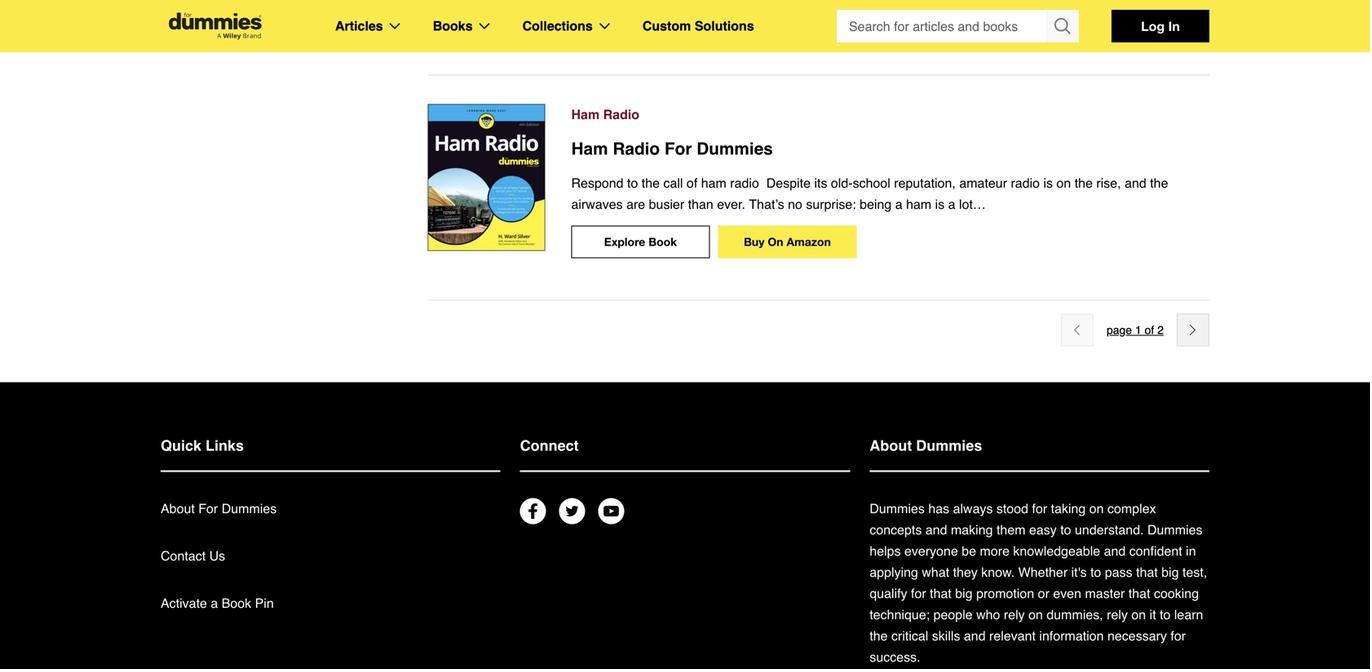 Task type: vqa. For each thing, say whether or not it's contained in the screenshot.
you,
no



Task type: locate. For each thing, give the bounding box(es) containing it.
explore book link
[[572, 0, 710, 33], [572, 226, 710, 258]]

1 vertical spatial book image image
[[428, 104, 546, 251]]

1 vertical spatial for
[[912, 586, 927, 601]]

2 horizontal spatial to
[[1160, 607, 1171, 622]]

about
[[870, 437, 913, 454], [161, 501, 195, 516]]

0 horizontal spatial rely
[[1004, 607, 1025, 622]]

quick
[[161, 437, 202, 454]]

radio for ham radio
[[604, 107, 640, 122]]

ham radio
[[572, 107, 640, 122]]

0 horizontal spatial for
[[199, 501, 218, 516]]

books
[[433, 18, 473, 33]]

more
[[980, 544, 1010, 559]]

explore
[[605, 10, 646, 23], [605, 235, 646, 249]]

0 vertical spatial amazon
[[787, 10, 831, 23]]

ham radio for dummies link
[[572, 137, 1210, 161]]

1 vertical spatial explore book link
[[572, 226, 710, 258]]

group
[[837, 10, 1080, 42]]

1 vertical spatial on
[[768, 235, 784, 249]]

radio
[[604, 107, 640, 122], [613, 139, 660, 159]]

it's
[[1072, 565, 1087, 580]]

book for second explore book link from the bottom
[[649, 10, 677, 23]]

1 horizontal spatial for
[[665, 139, 692, 159]]

to right it's
[[1091, 565, 1102, 580]]

buy on amazon
[[744, 10, 831, 23], [744, 235, 831, 249]]

ham inside 'ham radio' link
[[572, 107, 600, 122]]

0 vertical spatial big
[[1162, 565, 1180, 580]]

contact
[[161, 548, 206, 564]]

dummies
[[697, 139, 773, 159], [917, 437, 983, 454], [222, 501, 277, 516], [870, 501, 925, 516], [1148, 522, 1203, 537]]

and down has
[[926, 522, 948, 537]]

2 explore from the top
[[605, 235, 646, 249]]

1 vertical spatial explore
[[605, 235, 646, 249]]

2 vertical spatial to
[[1160, 607, 1171, 622]]

collections
[[523, 18, 593, 33]]

1 explore from the top
[[605, 10, 646, 23]]

1 explore book from the top
[[605, 10, 677, 23]]

custom solutions link
[[643, 16, 755, 37]]

big up cooking
[[1162, 565, 1180, 580]]

always
[[954, 501, 994, 516]]

radio for ham radio for dummies
[[613, 139, 660, 159]]

0 vertical spatial for
[[665, 139, 692, 159]]

connect
[[520, 437, 579, 454]]

0 horizontal spatial big
[[956, 586, 973, 601]]

solutions
[[695, 18, 755, 33]]

that
[[1137, 565, 1159, 580], [930, 586, 952, 601], [1129, 586, 1151, 601]]

2 ham from the top
[[572, 139, 608, 159]]

buy on amazon link
[[719, 0, 857, 33], [719, 226, 857, 258]]

1 vertical spatial ham
[[572, 139, 608, 159]]

contact us
[[161, 548, 225, 564]]

big down they
[[956, 586, 973, 601]]

that up it
[[1129, 586, 1151, 601]]

1 vertical spatial for
[[199, 501, 218, 516]]

2
[[1158, 324, 1164, 337]]

rely down master
[[1107, 607, 1129, 622]]

on left it
[[1132, 607, 1147, 622]]

radio down ham radio
[[613, 139, 660, 159]]

big
[[1162, 565, 1180, 580], [956, 586, 973, 601]]

1 vertical spatial radio
[[613, 139, 660, 159]]

for up easy
[[1033, 501, 1048, 516]]

for down learn
[[1171, 628, 1187, 644]]

even
[[1054, 586, 1082, 601]]

rely up relevant
[[1004, 607, 1025, 622]]

open book categories image
[[479, 23, 490, 29]]

for
[[665, 139, 692, 159], [199, 501, 218, 516]]

2 vertical spatial for
[[1171, 628, 1187, 644]]

about for dummies link
[[161, 501, 277, 516]]

1 vertical spatial big
[[956, 586, 973, 601]]

0 vertical spatial and
[[926, 522, 948, 537]]

1 horizontal spatial for
[[1033, 501, 1048, 516]]

0 vertical spatial about
[[870, 437, 913, 454]]

in
[[1187, 544, 1197, 559]]

2 horizontal spatial for
[[1171, 628, 1187, 644]]

book for first explore book link from the bottom of the page
[[649, 235, 677, 249]]

for
[[1033, 501, 1048, 516], [912, 586, 927, 601], [1171, 628, 1187, 644]]

1 horizontal spatial rely
[[1107, 607, 1129, 622]]

dummies inside "link"
[[697, 139, 773, 159]]

0 horizontal spatial about
[[161, 501, 195, 516]]

on down or
[[1029, 607, 1044, 622]]

to right it
[[1160, 607, 1171, 622]]

0 vertical spatial book
[[649, 10, 677, 23]]

on
[[768, 10, 784, 23], [768, 235, 784, 249]]

book
[[649, 10, 677, 23], [649, 235, 677, 249], [222, 596, 251, 611]]

1 buy from the top
[[744, 10, 765, 23]]

for down what
[[912, 586, 927, 601]]

they
[[954, 565, 978, 580]]

1 vertical spatial about
[[161, 501, 195, 516]]

ham for ham radio
[[572, 107, 600, 122]]

about for dummies
[[161, 501, 277, 516]]

0 vertical spatial buy on amazon
[[744, 10, 831, 23]]

who
[[977, 607, 1001, 622]]

2 buy on amazon from the top
[[744, 235, 831, 249]]

it
[[1150, 607, 1157, 622]]

0 vertical spatial book image image
[[428, 0, 546, 25]]

0 horizontal spatial on
[[1029, 607, 1044, 622]]

1 horizontal spatial to
[[1091, 565, 1102, 580]]

logo image
[[161, 13, 270, 40]]

book image image
[[428, 0, 546, 25], [428, 104, 546, 251]]

applying
[[870, 565, 919, 580]]

page 1 of 2 button
[[1107, 320, 1164, 340]]

to down the taking
[[1061, 522, 1072, 537]]

master
[[1086, 586, 1126, 601]]

1 vertical spatial amazon
[[787, 235, 831, 249]]

2 book image image from the top
[[428, 104, 546, 251]]

everyone
[[905, 544, 959, 559]]

1 horizontal spatial about
[[870, 437, 913, 454]]

about for about for dummies
[[161, 501, 195, 516]]

radio up ham radio for dummies at the top of page
[[604, 107, 640, 122]]

1 vertical spatial book
[[649, 235, 677, 249]]

1 vertical spatial explore book
[[605, 235, 677, 249]]

dummies,
[[1047, 607, 1104, 622]]

articles
[[335, 18, 383, 33]]

amazon
[[787, 10, 831, 23], [787, 235, 831, 249]]

and down 'who'
[[964, 628, 986, 644]]

0 vertical spatial explore book link
[[572, 0, 710, 33]]

promotion
[[977, 586, 1035, 601]]

custom solutions
[[643, 18, 755, 33]]

them
[[997, 522, 1026, 537]]

1 horizontal spatial and
[[964, 628, 986, 644]]

0 vertical spatial explore book
[[605, 10, 677, 23]]

contact us link
[[161, 548, 225, 564]]

1 vertical spatial buy on amazon
[[744, 235, 831, 249]]

in
[[1169, 18, 1181, 34]]

on up understand. at the bottom right of the page
[[1090, 501, 1105, 516]]

1 vertical spatial and
[[1105, 544, 1126, 559]]

1 ham from the top
[[572, 107, 600, 122]]

1 amazon from the top
[[787, 10, 831, 23]]

complex
[[1108, 501, 1157, 516]]

log
[[1142, 18, 1165, 34]]

that down confident
[[1137, 565, 1159, 580]]

0 vertical spatial buy
[[744, 10, 765, 23]]

1 horizontal spatial on
[[1090, 501, 1105, 516]]

1 buy on amazon from the top
[[744, 10, 831, 23]]

ham
[[572, 107, 600, 122], [572, 139, 608, 159]]

concepts
[[870, 522, 922, 537]]

on
[[1090, 501, 1105, 516], [1029, 607, 1044, 622], [1132, 607, 1147, 622]]

0 vertical spatial ham
[[572, 107, 600, 122]]

0 horizontal spatial and
[[926, 522, 948, 537]]

explore book
[[605, 10, 677, 23], [605, 235, 677, 249]]

rely
[[1004, 607, 1025, 622], [1107, 607, 1129, 622]]

relevant
[[990, 628, 1036, 644]]

about dummies
[[870, 437, 983, 454]]

1 vertical spatial buy on amazon link
[[719, 226, 857, 258]]

or
[[1039, 586, 1050, 601]]

ham inside ham radio for dummies "link"
[[572, 139, 608, 159]]

0 horizontal spatial to
[[1061, 522, 1072, 537]]

to
[[1061, 522, 1072, 537], [1091, 565, 1102, 580], [1160, 607, 1171, 622]]

0 vertical spatial on
[[768, 10, 784, 23]]

knowledgeable
[[1014, 544, 1101, 559]]

what
[[922, 565, 950, 580]]

and
[[926, 522, 948, 537], [1105, 544, 1126, 559], [964, 628, 986, 644]]

confident
[[1130, 544, 1183, 559]]

and up pass
[[1105, 544, 1126, 559]]

radio inside "link"
[[613, 139, 660, 159]]

0 vertical spatial radio
[[604, 107, 640, 122]]

helps
[[870, 544, 901, 559]]

1 vertical spatial buy
[[744, 235, 765, 249]]

2 explore book from the top
[[605, 235, 677, 249]]

buy
[[744, 10, 765, 23], [744, 235, 765, 249]]

for inside "link"
[[665, 139, 692, 159]]

0 vertical spatial explore
[[605, 10, 646, 23]]

0 vertical spatial buy on amazon link
[[719, 0, 857, 33]]

activate a book pin
[[161, 596, 274, 611]]

2 buy on amazon link from the top
[[719, 226, 857, 258]]



Task type: describe. For each thing, give the bounding box(es) containing it.
1 book image image from the top
[[428, 0, 546, 25]]

ham radio for dummies
[[572, 139, 773, 159]]

1 on from the top
[[768, 10, 784, 23]]

1 explore book link from the top
[[572, 0, 710, 33]]

learn
[[1175, 607, 1204, 622]]

be
[[962, 544, 977, 559]]

ham for ham radio for dummies
[[572, 139, 608, 159]]

Search for articles and books text field
[[837, 10, 1049, 42]]

0 vertical spatial for
[[1033, 501, 1048, 516]]

test,
[[1183, 565, 1208, 580]]

technique;
[[870, 607, 930, 622]]

explore book for first explore book link from the bottom of the page
[[605, 235, 677, 249]]

activate a book pin link
[[161, 596, 274, 611]]

information
[[1040, 628, 1105, 644]]

2 buy from the top
[[744, 235, 765, 249]]

know.
[[982, 565, 1015, 580]]

the
[[870, 628, 888, 644]]

2 horizontal spatial on
[[1132, 607, 1147, 622]]

2 explore book link from the top
[[572, 226, 710, 258]]

cookie consent banner dialog
[[0, 610, 1371, 669]]

0 horizontal spatial for
[[912, 586, 927, 601]]

1 buy on amazon link from the top
[[719, 0, 857, 33]]

stood
[[997, 501, 1029, 516]]

dummies has always stood for taking on complex concepts and making them easy to understand. dummies helps everyone be more knowledgeable and confident in applying what they know. whether it's to pass that big test, qualify for that big promotion or even master that cooking technique; people who rely on dummies, rely on it to learn the critical skills and relevant information necessary for success.
[[870, 501, 1208, 665]]

2 horizontal spatial and
[[1105, 544, 1126, 559]]

that down what
[[930, 586, 952, 601]]

whether
[[1019, 565, 1068, 580]]

people
[[934, 607, 973, 622]]

cooking
[[1155, 586, 1200, 601]]

taking
[[1052, 501, 1086, 516]]

pass
[[1106, 565, 1133, 580]]

1
[[1136, 324, 1142, 337]]

page
[[1107, 324, 1133, 337]]

success.
[[870, 650, 921, 665]]

has
[[929, 501, 950, 516]]

log in
[[1142, 18, 1181, 34]]

quick links
[[161, 437, 244, 454]]

about for about dummies
[[870, 437, 913, 454]]

activate
[[161, 596, 207, 611]]

open collections list image
[[600, 23, 610, 29]]

qualify
[[870, 586, 908, 601]]

2 on from the top
[[768, 235, 784, 249]]

critical
[[892, 628, 929, 644]]

skills
[[933, 628, 961, 644]]

open article categories image
[[390, 23, 400, 29]]

log in link
[[1112, 10, 1210, 42]]

1 vertical spatial to
[[1091, 565, 1102, 580]]

1 rely from the left
[[1004, 607, 1025, 622]]

ham radio link
[[572, 104, 1210, 125]]

2 vertical spatial book
[[222, 596, 251, 611]]

0 vertical spatial to
[[1061, 522, 1072, 537]]

explore book for second explore book link from the bottom
[[605, 10, 677, 23]]

custom
[[643, 18, 691, 33]]

understand.
[[1076, 522, 1145, 537]]

page 1 of 2
[[1107, 324, 1164, 337]]

making
[[951, 522, 994, 537]]

2 amazon from the top
[[787, 235, 831, 249]]

1 horizontal spatial big
[[1162, 565, 1180, 580]]

2 rely from the left
[[1107, 607, 1129, 622]]

us
[[209, 548, 225, 564]]

2 vertical spatial and
[[964, 628, 986, 644]]

easy
[[1030, 522, 1057, 537]]

links
[[206, 437, 244, 454]]

of
[[1145, 324, 1155, 337]]

a
[[211, 596, 218, 611]]

pin
[[255, 596, 274, 611]]

necessary
[[1108, 628, 1168, 644]]



